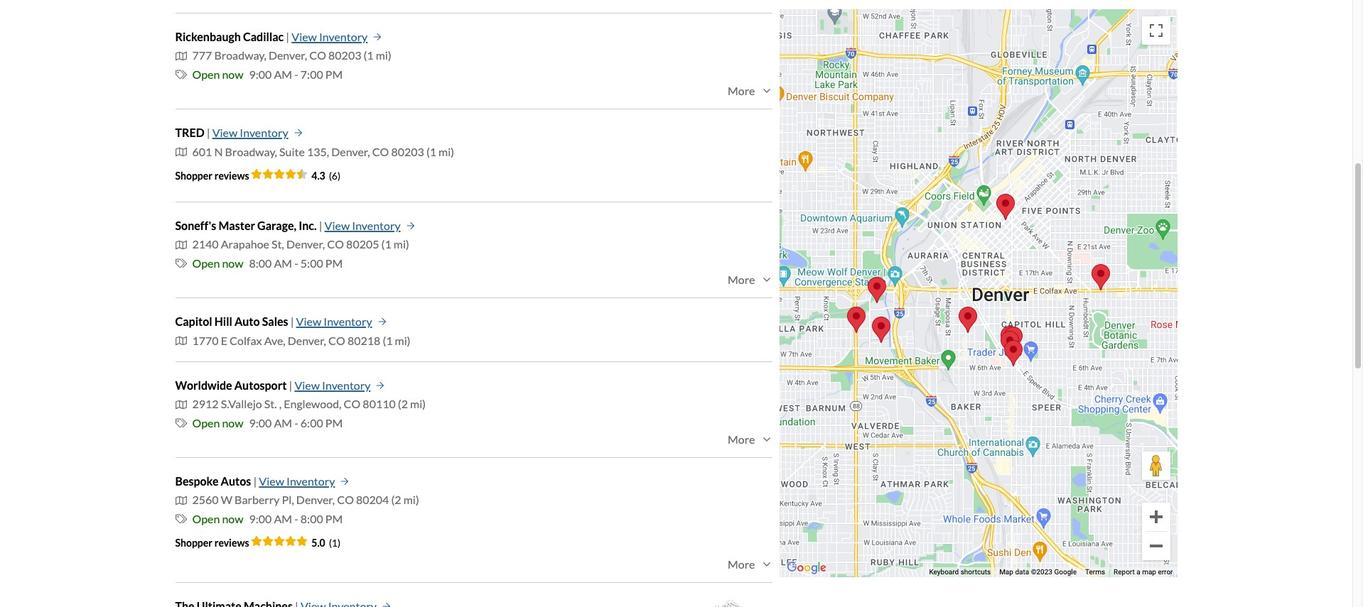 Task type: vqa. For each thing, say whether or not it's contained in the screenshot.


Task type: locate. For each thing, give the bounding box(es) containing it.
now down w
[[222, 512, 243, 526]]

inventory up suite
[[240, 126, 288, 139]]

shopper down 601
[[175, 170, 212, 182]]

soneff's
[[175, 219, 216, 232]]

1 open from the top
[[192, 67, 220, 81]]

tags image for open now 9:00 am - 6:00 pm
[[175, 418, 187, 429]]

9:00 for 9:00 am - 7:00 pm
[[249, 67, 272, 81]]

(2 right 80110
[[398, 397, 408, 411]]

3 9:00 from the top
[[249, 512, 272, 526]]

0 vertical spatial 80203
[[328, 49, 361, 62]]

shopper reviews down 2560
[[175, 537, 251, 550]]

arrow right image for 80205
[[406, 222, 415, 230]]

open down 777
[[192, 67, 220, 81]]

view inventory for ,
[[294, 379, 371, 392]]

view right inc. on the top left of page
[[324, 219, 350, 232]]

4 open from the top
[[192, 512, 220, 526]]

open now 9:00 am - 6:00 pm
[[192, 416, 343, 430]]

| right sales
[[290, 315, 294, 328]]

broadway, right n at top
[[225, 145, 277, 158]]

3 open from the top
[[192, 416, 220, 430]]

am down st,
[[274, 256, 292, 270]]

,
[[279, 397, 282, 411]]

1 vertical spatial tags image
[[175, 514, 187, 525]]

now down rickenbaugh cadillac |
[[222, 67, 243, 81]]

now down s.vallejo
[[222, 416, 243, 430]]

arrow right image for mi)
[[373, 33, 382, 41]]

view inventory link up 2560 w barberry pl, denver, co 80204         (2 mi)
[[259, 473, 349, 491]]

tred |
[[175, 126, 210, 139]]

view up "1770 e colfax ave, denver, co 80218         (1 mi)"
[[296, 315, 321, 328]]

1 map image from the top
[[175, 50, 187, 62]]

4 - from the top
[[294, 512, 298, 526]]

4 map image from the top
[[175, 335, 187, 347]]

pm
[[325, 67, 343, 81], [325, 256, 343, 270], [325, 416, 343, 430], [325, 512, 343, 526]]

0 vertical spatial arrow right image
[[373, 33, 382, 41]]

shopper
[[175, 170, 212, 182], [175, 537, 212, 550]]

3 am from the top
[[274, 416, 292, 430]]

am down pl,
[[274, 512, 292, 526]]

1 vertical spatial 9:00
[[249, 416, 272, 430]]

0 vertical spatial (2
[[398, 397, 408, 411]]

co left 80110
[[344, 397, 361, 411]]

view for capitol hill auto sales
[[296, 315, 321, 328]]

map image down soneff's
[[175, 239, 187, 251]]

9:00 down the st.
[[249, 416, 272, 430]]

arrow right image for co
[[341, 478, 349, 486]]

- left 5:00
[[294, 256, 298, 270]]

3 more from the top
[[728, 433, 755, 446]]

1 vertical spatial arrow right image
[[378, 318, 386, 326]]

shopper reviews for 2560
[[175, 537, 251, 550]]

1 vertical spatial shopper reviews
[[175, 537, 251, 550]]

view inventory link for pl,
[[259, 473, 349, 491]]

1 now from the top
[[222, 67, 243, 81]]

- for 8:00
[[294, 512, 298, 526]]

1 vertical spatial 80203
[[391, 145, 424, 158]]

am for barberry
[[274, 512, 292, 526]]

reviews down n at top
[[214, 170, 249, 182]]

- for 5:00
[[294, 256, 298, 270]]

now down arapahoe on the top of page
[[222, 256, 243, 270]]

1 shopper from the top
[[175, 170, 212, 182]]

0 horizontal spatial 8:00
[[249, 256, 272, 270]]

view inventory link up englewood,
[[294, 377, 385, 395]]

2 more button from the top
[[728, 273, 772, 286]]

view for tred
[[212, 126, 238, 139]]

view up 777 broadway, denver, co 80203         (1 mi)
[[292, 30, 317, 43]]

map image left 777
[[175, 50, 187, 62]]

0 vertical spatial angle down image
[[761, 274, 772, 285]]

| right tred
[[207, 126, 210, 139]]

pm right '6:00'
[[325, 416, 343, 430]]

80203
[[328, 49, 361, 62], [391, 145, 424, 158]]

2560 w barberry pl, denver, co 80204         (2 mi)
[[192, 494, 419, 507]]

9:00
[[249, 67, 272, 81], [249, 416, 272, 430], [249, 512, 272, 526]]

more button
[[728, 84, 772, 97], [728, 273, 772, 286], [728, 433, 772, 446], [728, 558, 772, 572]]

1 9:00 from the top
[[249, 67, 272, 81]]

3 now from the top
[[222, 416, 243, 430]]

mi)
[[376, 49, 391, 62], [439, 145, 454, 158], [394, 238, 409, 251], [395, 334, 410, 347], [410, 397, 426, 411], [403, 494, 419, 507]]

5.0 (1)
[[311, 537, 341, 550]]

inventory for suite
[[240, 126, 288, 139]]

1 angle down image from the top
[[761, 85, 772, 96]]

1770 e colfax ave, denver, co 80218         (1 mi)
[[192, 334, 410, 347]]

denver, right pl,
[[296, 494, 335, 507]]

open down 2912
[[192, 416, 220, 430]]

view inventory link up 80218
[[296, 313, 386, 332]]

rickenbaugh cadillac company image
[[1000, 325, 1019, 352]]

4 am from the top
[[274, 512, 292, 526]]

3 map image from the top
[[175, 239, 187, 251]]

englewood,
[[284, 397, 341, 411]]

data
[[1015, 568, 1029, 576]]

map image for 777 broadway, denver, co 80203         (1 mi)
[[175, 50, 187, 62]]

601
[[192, 145, 212, 158]]

9:00 down 'barberry'
[[249, 512, 272, 526]]

80110
[[363, 397, 396, 411]]

view inventory for suite
[[212, 126, 288, 139]]

(1)
[[329, 537, 341, 550]]

2 shopper reviews from the top
[[175, 537, 251, 550]]

2140 arapahoe st, denver, co 80205         (1 mi)
[[192, 238, 409, 251]]

1 vertical spatial angle down image
[[761, 559, 772, 570]]

shopper for 601
[[175, 170, 212, 182]]

co right 135,
[[372, 145, 389, 158]]

4 more button from the top
[[728, 558, 772, 572]]

view inventory for denver,
[[324, 219, 401, 232]]

arapahoe
[[221, 238, 269, 251]]

pm right 5:00
[[325, 256, 343, 270]]

am for st,
[[274, 256, 292, 270]]

1 am from the top
[[274, 67, 292, 81]]

view up n at top
[[212, 126, 238, 139]]

map image down 'capitol'
[[175, 335, 187, 347]]

3 more button from the top
[[728, 433, 772, 446]]

a
[[1136, 568, 1140, 576]]

1 vertical spatial tags image
[[175, 418, 187, 429]]

open down 2140
[[192, 256, 220, 270]]

view inventory link up 80205
[[324, 217, 415, 235]]

now for w
[[222, 512, 243, 526]]

reviews
[[214, 170, 249, 182], [214, 537, 249, 550]]

reviews down open now 9:00 am - 8:00 pm
[[214, 537, 249, 550]]

angle down image for 2912 s.vallejo st. , englewood, co 80110         (2 mi)
[[761, 434, 772, 445]]

map data ©2023 google
[[999, 568, 1077, 576]]

view inventory up 80205
[[324, 219, 401, 232]]

bespoke
[[175, 475, 219, 488]]

co
[[309, 49, 326, 62], [372, 145, 389, 158], [327, 238, 344, 251], [328, 334, 345, 347], [344, 397, 361, 411], [337, 494, 354, 507]]

4 pm from the top
[[325, 512, 343, 526]]

2 vertical spatial arrow right image
[[376, 382, 385, 390]]

4 now from the top
[[222, 512, 243, 526]]

80205
[[346, 238, 379, 251]]

auto
[[234, 315, 260, 328]]

2 angle down image from the top
[[761, 434, 772, 445]]

map image
[[175, 50, 187, 62], [175, 146, 187, 158], [175, 239, 187, 251], [175, 335, 187, 347], [175, 399, 187, 410]]

3 pm from the top
[[325, 416, 343, 430]]

the ultimate machines logo image
[[701, 598, 772, 608]]

2 tags image from the top
[[175, 514, 187, 525]]

1 angle down image from the top
[[761, 274, 772, 285]]

0 vertical spatial tags image
[[175, 258, 187, 269]]

1 more from the top
[[728, 84, 755, 97]]

pm for 9:00 am - 6:00 pm
[[325, 416, 343, 430]]

broadway, down rickenbaugh cadillac |
[[214, 49, 266, 62]]

5 map image from the top
[[175, 399, 187, 410]]

| up 2912 s.vallejo st. , englewood, co 80110         (2 mi)
[[289, 379, 292, 392]]

1 vertical spatial angle down image
[[761, 434, 772, 445]]

2 now from the top
[[222, 256, 243, 270]]

open for open now 8:00 am - 5:00 pm
[[192, 256, 220, 270]]

shopper down map icon at the left
[[175, 537, 212, 550]]

1 vertical spatial broadway,
[[225, 145, 277, 158]]

view inventory up 7:00
[[292, 30, 368, 43]]

w
[[221, 494, 232, 507]]

open down 2560
[[192, 512, 220, 526]]

view inventory up 80218
[[296, 315, 372, 328]]

am down 777 broadway, denver, co 80203         (1 mi)
[[274, 67, 292, 81]]

map image left 2912
[[175, 399, 187, 410]]

rickenbaugh
[[175, 30, 241, 43]]

hill
[[214, 315, 232, 328]]

5.0
[[311, 537, 325, 550]]

view inventory link up 7:00
[[292, 28, 382, 46]]

-
[[294, 67, 298, 81], [294, 256, 298, 270], [294, 416, 298, 430], [294, 512, 298, 526]]

broadway,
[[214, 49, 266, 62], [225, 145, 277, 158]]

pm for 9:00 am - 7:00 pm
[[325, 67, 343, 81]]

2 open from the top
[[192, 256, 220, 270]]

2 more from the top
[[728, 273, 755, 286]]

2 am from the top
[[274, 256, 292, 270]]

1 vertical spatial 8:00
[[300, 512, 323, 526]]

inventory up 7:00
[[319, 30, 368, 43]]

view inventory for co
[[292, 30, 368, 43]]

2 angle down image from the top
[[761, 559, 772, 570]]

view up 'barberry'
[[259, 475, 284, 488]]

1 horizontal spatial 80203
[[391, 145, 424, 158]]

view inventory up n at top
[[212, 126, 288, 139]]

denver,
[[269, 49, 307, 62], [331, 145, 370, 158], [286, 238, 325, 251], [288, 334, 326, 347], [296, 494, 335, 507]]

(1
[[364, 49, 374, 62], [426, 145, 436, 158], [381, 238, 391, 251], [383, 334, 393, 347]]

80204
[[356, 494, 389, 507]]

inventory for ,
[[322, 379, 371, 392]]

am down ,
[[274, 416, 292, 430]]

- left '6:00'
[[294, 416, 298, 430]]

0 vertical spatial 9:00
[[249, 67, 272, 81]]

3 - from the top
[[294, 416, 298, 430]]

autosport
[[234, 379, 287, 392]]

7:00
[[300, 67, 323, 81]]

open for open now 9:00 am - 6:00 pm
[[192, 416, 220, 430]]

map image for 1770 e colfax ave, denver, co 80218         (1 mi)
[[175, 335, 187, 347]]

1 reviews from the top
[[214, 170, 249, 182]]

map
[[999, 568, 1013, 576]]

tags image
[[175, 258, 187, 269], [175, 418, 187, 429]]

ave,
[[264, 334, 285, 347]]

view inventory link for co
[[292, 28, 382, 46]]

2 map image from the top
[[175, 146, 187, 158]]

8:00
[[249, 256, 272, 270], [300, 512, 323, 526]]

8:00 down arapahoe on the top of page
[[249, 256, 272, 270]]

2 9:00 from the top
[[249, 416, 272, 430]]

- left 7:00
[[294, 67, 298, 81]]

colfax
[[230, 334, 262, 347]]

view
[[292, 30, 317, 43], [212, 126, 238, 139], [324, 219, 350, 232], [296, 315, 321, 328], [294, 379, 320, 392], [259, 475, 284, 488]]

tags image down soneff's
[[175, 258, 187, 269]]

0 vertical spatial reviews
[[214, 170, 249, 182]]

1 vertical spatial shopper
[[175, 537, 212, 550]]

1 vertical spatial reviews
[[214, 537, 249, 550]]

0 vertical spatial tags image
[[175, 69, 187, 80]]

0 horizontal spatial 80203
[[328, 49, 361, 62]]

map image down tred
[[175, 146, 187, 158]]

8:00 down 2560 w barberry pl, denver, co 80204         (2 mi)
[[300, 512, 323, 526]]

co left 80218
[[328, 334, 345, 347]]

am for denver,
[[274, 67, 292, 81]]

am
[[274, 67, 292, 81], [274, 256, 292, 270], [274, 416, 292, 430], [274, 512, 292, 526]]

co left the 80204
[[337, 494, 354, 507]]

view inventory up 2560 w barberry pl, denver, co 80204         (2 mi)
[[259, 475, 335, 488]]

(2
[[398, 397, 408, 411], [391, 494, 401, 507]]

view up 2912 s.vallejo st. , englewood, co 80110         (2 mi)
[[294, 379, 320, 392]]

more
[[728, 84, 755, 97], [728, 273, 755, 286], [728, 433, 755, 446], [728, 558, 755, 572]]

open now 9:00 am - 8:00 pm
[[192, 512, 343, 526]]

tags image
[[175, 69, 187, 80], [175, 514, 187, 525]]

2 vertical spatial 9:00
[[249, 512, 272, 526]]

1 pm from the top
[[325, 67, 343, 81]]

2 shopper from the top
[[175, 537, 212, 550]]

map image for 2140 arapahoe st, denver, co 80205         (1 mi)
[[175, 239, 187, 251]]

keyboard
[[929, 568, 959, 576]]

1 tags image from the top
[[175, 69, 187, 80]]

©2023
[[1031, 568, 1052, 576]]

shopper reviews down n at top
[[175, 170, 251, 182]]

angle down image
[[761, 274, 772, 285], [761, 434, 772, 445]]

tags image for open now 8:00 am - 5:00 pm
[[175, 258, 187, 269]]

|
[[286, 30, 289, 43], [207, 126, 210, 139], [319, 219, 322, 232], [290, 315, 294, 328], [289, 379, 292, 392], [253, 475, 257, 488]]

1 more button from the top
[[728, 84, 772, 97]]

worldwide autosport |
[[175, 379, 292, 392]]

(2 right the 80204
[[391, 494, 401, 507]]

keyboard shortcuts
[[929, 568, 991, 576]]

2 - from the top
[[294, 256, 298, 270]]

pm up (1)
[[325, 512, 343, 526]]

1 vertical spatial (2
[[391, 494, 401, 507]]

0 vertical spatial shopper reviews
[[175, 170, 251, 182]]

arrow right image
[[373, 33, 382, 41], [378, 318, 386, 326], [376, 382, 385, 390]]

2 reviews from the top
[[214, 537, 249, 550]]

shopper reviews
[[175, 170, 251, 182], [175, 537, 251, 550]]

pm right 7:00
[[325, 67, 343, 81]]

0 vertical spatial angle down image
[[761, 85, 772, 96]]

now
[[222, 67, 243, 81], [222, 256, 243, 270], [222, 416, 243, 430], [222, 512, 243, 526]]

inventory up 80205
[[352, 219, 401, 232]]

report a map error
[[1114, 568, 1173, 576]]

tags image down "rickenbaugh"
[[175, 69, 187, 80]]

rickenbaugh cadillac image
[[1000, 330, 1019, 357]]

soneff's master garage, inc. |
[[175, 219, 322, 232]]

arrow right image for 80218
[[378, 318, 386, 326]]

bespoke autos image
[[872, 316, 890, 343]]

tags image down map icon at the left
[[175, 514, 187, 525]]

0 vertical spatial 8:00
[[249, 256, 272, 270]]

denver, up open now 9:00 am - 7:00 pm
[[269, 49, 307, 62]]

reviews for broadway,
[[214, 170, 249, 182]]

2 pm from the top
[[325, 256, 343, 270]]

inventory up 2560 w barberry pl, denver, co 80204         (2 mi)
[[286, 475, 335, 488]]

now for broadway,
[[222, 67, 243, 81]]

inventory
[[319, 30, 368, 43], [240, 126, 288, 139], [352, 219, 401, 232], [324, 315, 372, 328], [322, 379, 371, 392], [286, 475, 335, 488]]

9:00 down 777 broadway, denver, co 80203         (1 mi)
[[249, 67, 272, 81]]

view inventory link up suite
[[212, 124, 302, 143]]

1 horizontal spatial 8:00
[[300, 512, 323, 526]]

open
[[192, 67, 220, 81], [192, 256, 220, 270], [192, 416, 220, 430], [192, 512, 220, 526]]

inventory up 80218
[[324, 315, 372, 328]]

2 tags image from the top
[[175, 418, 187, 429]]

arrow right image
[[294, 129, 302, 137], [406, 222, 415, 230], [341, 478, 349, 486], [382, 603, 391, 608]]

- down 2560 w barberry pl, denver, co 80204         (2 mi)
[[294, 512, 298, 526]]

view inventory
[[292, 30, 368, 43], [212, 126, 288, 139], [324, 219, 401, 232], [296, 315, 372, 328], [294, 379, 371, 392], [259, 475, 335, 488]]

0 vertical spatial shopper
[[175, 170, 212, 182]]

1 - from the top
[[294, 67, 298, 81]]

view inventory up englewood,
[[294, 379, 371, 392]]

1 shopper reviews from the top
[[175, 170, 251, 182]]

tags image down worldwide
[[175, 418, 187, 429]]

shopper reviews for 601
[[175, 170, 251, 182]]

denver, down inc. on the top left of page
[[286, 238, 325, 251]]

1 tags image from the top
[[175, 258, 187, 269]]

am for st.
[[274, 416, 292, 430]]

angle down image
[[761, 85, 772, 96], [761, 559, 772, 570]]

inventory up 80110
[[322, 379, 371, 392]]



Task type: describe. For each thing, give the bounding box(es) containing it.
tags image for open now 9:00 am - 8:00 pm
[[175, 514, 187, 525]]

more for 2912 s.vallejo st. , englewood, co 80110         (2 mi)
[[728, 433, 755, 446]]

135,
[[307, 145, 329, 158]]

tags image for open now 9:00 am - 7:00 pm
[[175, 69, 187, 80]]

capitol hill auto sales |
[[175, 315, 294, 328]]

now for s.vallejo
[[222, 416, 243, 430]]

view inventory link for denver,
[[324, 217, 415, 235]]

pm for 9:00 am - 8:00 pm
[[325, 512, 343, 526]]

garage,
[[257, 219, 296, 232]]

denver, up (6)
[[331, 145, 370, 158]]

view for soneff's master garage, inc.
[[324, 219, 350, 232]]

view inventory for ave,
[[296, 315, 372, 328]]

sales
[[262, 315, 288, 328]]

more button for 777 broadway, denver, co 80203         (1 mi)
[[728, 84, 772, 97]]

denver, right ave,
[[288, 334, 326, 347]]

terms
[[1085, 568, 1105, 576]]

inc.
[[299, 219, 317, 232]]

more button for 2912 s.vallejo st. , englewood, co 80110         (2 mi)
[[728, 433, 772, 446]]

9:00 for 9:00 am - 8:00 pm
[[249, 512, 272, 526]]

open for open now 9:00 am - 8:00 pm
[[192, 512, 220, 526]]

map
[[1142, 568, 1156, 576]]

view inventory link for ,
[[294, 377, 385, 395]]

s.vallejo
[[221, 397, 262, 411]]

report
[[1114, 568, 1135, 576]]

tred image
[[1004, 340, 1022, 366]]

pm for 8:00 am - 5:00 pm
[[325, 256, 343, 270]]

keyboard shortcuts button
[[929, 567, 991, 577]]

st.
[[264, 397, 277, 411]]

view for worldwide autosport
[[294, 379, 320, 392]]

autos
[[221, 475, 251, 488]]

4.3
[[311, 170, 325, 182]]

1770
[[192, 334, 219, 347]]

error
[[1158, 568, 1173, 576]]

shortcuts
[[961, 568, 991, 576]]

inventory for co
[[319, 30, 368, 43]]

worldwide
[[175, 379, 232, 392]]

rickenbaugh cadillac |
[[175, 30, 289, 43]]

google
[[1054, 568, 1077, 576]]

(6)
[[329, 170, 341, 182]]

map image for 2912 s.vallejo st. , englewood, co 80110         (2 mi)
[[175, 399, 187, 410]]

rickenbaugh volvo image
[[1004, 326, 1022, 352]]

2912 s.vallejo st. , englewood, co 80110         (2 mi)
[[192, 397, 426, 411]]

google image
[[783, 559, 830, 577]]

angle down image for 777 broadway, denver, co 80203         (1 mi) more button
[[761, 85, 772, 96]]

(2 for 80204
[[391, 494, 401, 507]]

5:00
[[300, 256, 323, 270]]

map image
[[175, 495, 187, 506]]

9:00 for 9:00 am - 6:00 pm
[[249, 416, 272, 430]]

report a map error link
[[1114, 568, 1173, 576]]

2912
[[192, 397, 219, 411]]

2140
[[192, 238, 219, 251]]

strictly auto sales image
[[958, 306, 977, 333]]

open now 9:00 am - 7:00 pm
[[192, 67, 343, 81]]

| right inc. on the top left of page
[[319, 219, 322, 232]]

soneff's master garage, inc. image
[[996, 193, 1014, 220]]

n
[[214, 145, 223, 158]]

view for rickenbaugh cadillac
[[292, 30, 317, 43]]

4.3 (6)
[[311, 170, 341, 182]]

view inventory for pl,
[[259, 475, 335, 488]]

inventory for ave,
[[324, 315, 372, 328]]

6:00
[[300, 416, 323, 430]]

arrow right image for 80110
[[376, 382, 385, 390]]

open now 8:00 am - 5:00 pm
[[192, 256, 343, 270]]

| up 'barberry'
[[253, 475, 257, 488]]

601 n broadway, suite 135, denver, co 80203         (1 mi)
[[192, 145, 454, 158]]

- for 6:00
[[294, 416, 298, 430]]

suite
[[279, 145, 305, 158]]

cadillac
[[243, 30, 284, 43]]

(2 for 80110
[[398, 397, 408, 411]]

the ultimate machines image
[[847, 306, 865, 333]]

now for arapahoe
[[222, 256, 243, 270]]

more for 2140 arapahoe st, denver, co 80205         (1 mi)
[[728, 273, 755, 286]]

reviews for barberry
[[214, 537, 249, 550]]

pl,
[[282, 494, 294, 507]]

tred
[[175, 126, 204, 139]]

80218
[[347, 334, 380, 347]]

| up 777 broadway, denver, co 80203         (1 mi)
[[286, 30, 289, 43]]

arrow right image for denver,
[[294, 129, 302, 137]]

master
[[218, 219, 255, 232]]

co left 80205
[[327, 238, 344, 251]]

inventory for denver,
[[352, 219, 401, 232]]

capitol hill auto sales image
[[1091, 264, 1110, 290]]

777 broadway, denver, co 80203         (1 mi)
[[192, 49, 391, 62]]

0 vertical spatial broadway,
[[214, 49, 266, 62]]

st,
[[272, 238, 284, 251]]

terms link
[[1085, 568, 1105, 576]]

e
[[221, 334, 227, 347]]

more for 777 broadway, denver, co 80203         (1 mi)
[[728, 84, 755, 97]]

view for bespoke autos
[[259, 475, 284, 488]]

map region
[[779, 9, 1177, 577]]

- for 7:00
[[294, 67, 298, 81]]

inventory for pl,
[[286, 475, 335, 488]]

capitol
[[175, 315, 212, 328]]

angle down image for 2140 arapahoe st, denver, co 80205         (1 mi)
[[761, 274, 772, 285]]

4 more from the top
[[728, 558, 755, 572]]

open for open now 9:00 am - 7:00 pm
[[192, 67, 220, 81]]

map image for 601 n broadway, suite 135, denver, co 80203         (1 mi)
[[175, 146, 187, 158]]

view inventory link for ave,
[[296, 313, 386, 332]]

barberry
[[235, 494, 280, 507]]

shopper for 2560
[[175, 537, 212, 550]]

worldwide autosport image
[[867, 276, 886, 303]]

bespoke autos |
[[175, 475, 257, 488]]

angle down image for fourth more button
[[761, 559, 772, 570]]

777
[[192, 49, 212, 62]]

co up 7:00
[[309, 49, 326, 62]]

2560
[[192, 494, 219, 507]]

view inventory link for suite
[[212, 124, 302, 143]]

more button for 2140 arapahoe st, denver, co 80205         (1 mi)
[[728, 273, 772, 286]]



